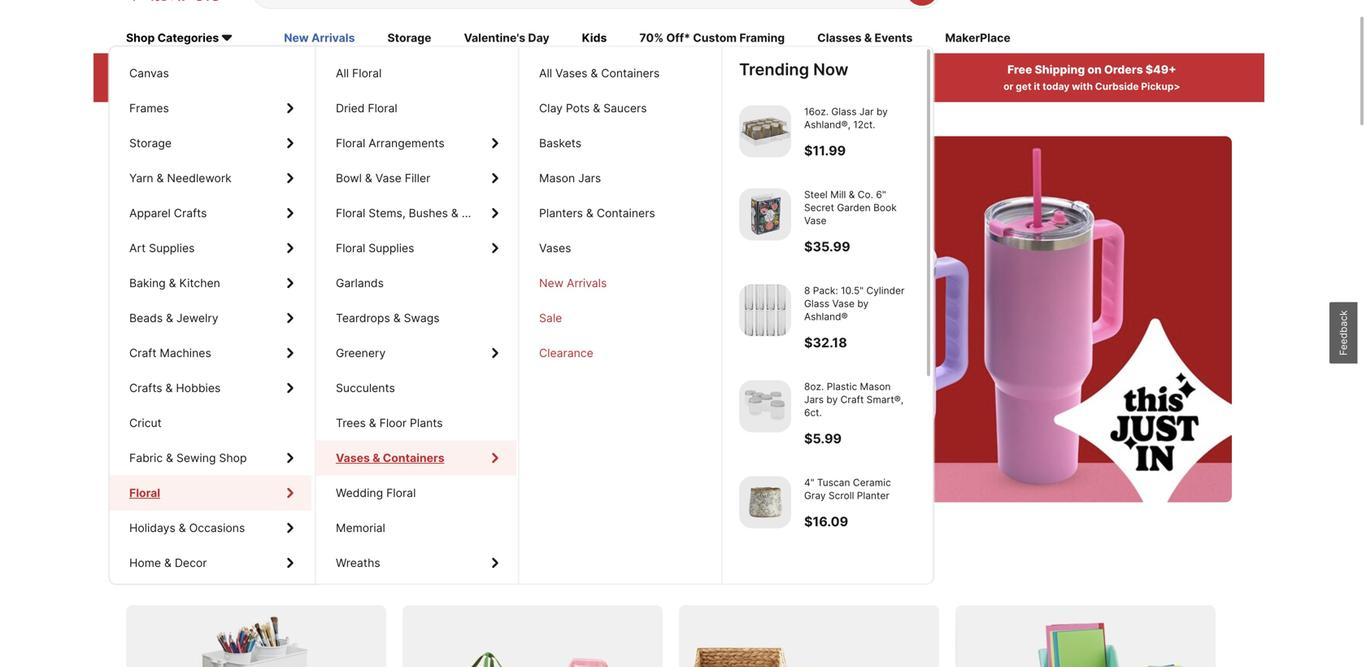 Task type: locate. For each thing, give the bounding box(es) containing it.
2 vertical spatial vases
[[336, 451, 370, 465]]

1 item undefined image from the top
[[739, 105, 791, 157]]

cricut link for kids
[[110, 406, 312, 440]]

1 with from the left
[[182, 81, 202, 93]]

item undefined image left the 8
[[739, 284, 791, 336]]

new arrivals link up price
[[284, 30, 355, 48]]

0 vertical spatial glass
[[832, 106, 857, 118]]

1 vertical spatial containers
[[597, 206, 655, 220]]

cricut for kids
[[129, 416, 162, 430]]

0 vertical spatial on
[[1088, 63, 1102, 77]]

pots
[[566, 101, 590, 115]]

frames for 70% off* custom framing
[[129, 101, 169, 115]]

1 horizontal spatial arrivals
[[567, 276, 607, 290]]

1 vertical spatial vases
[[539, 241, 571, 255]]

2 horizontal spatial by
[[877, 106, 888, 118]]

frames for classes & events
[[129, 101, 169, 115]]

baking & kitchen for new arrivals
[[129, 276, 220, 290]]

craft machines link for kids
[[110, 336, 312, 371]]

all up apply> at the top left
[[336, 66, 349, 80]]

2 vertical spatial vase
[[833, 298, 855, 309]]

floral link for new arrivals
[[110, 475, 312, 510]]

0 horizontal spatial mason
[[539, 171, 575, 185]]

filler
[[405, 171, 431, 185]]

holidays & occasions link for shop categories
[[110, 510, 312, 545]]

0 vertical spatial for
[[159, 269, 211, 318]]

new arrivals up price
[[284, 31, 355, 45]]

yarn for storage
[[129, 171, 153, 185]]

vases inside "link"
[[336, 451, 370, 465]]

0 horizontal spatial on
[[177, 559, 201, 583]]

20% off all regular price purchases with code daily23us. exclusions apply>
[[178, 63, 381, 93]]

canvas link for storage
[[110, 56, 312, 91]]

storage link
[[388, 30, 431, 48], [110, 126, 312, 161], [110, 126, 312, 161], [110, 126, 312, 161], [110, 126, 312, 161], [110, 126, 312, 161], [110, 126, 312, 161], [110, 126, 312, 161], [110, 126, 312, 161]]

save on creative storage for every space.
[[126, 559, 519, 583]]

occasions for 70% off* custom framing
[[189, 521, 245, 535]]

shop inside button
[[178, 387, 206, 402]]

1 vertical spatial on
[[177, 559, 201, 583]]

1 vertical spatial vase
[[805, 215, 827, 227]]

fabric & sewing shop link for valentine's day
[[110, 440, 312, 475]]

apparel crafts link for kids
[[110, 196, 312, 231]]

arrivals for new arrivals link to the top
[[312, 31, 355, 45]]

sale link
[[520, 301, 720, 336]]

holidays for kids
[[129, 521, 176, 535]]

tumbler down floral stems, bushes & picks
[[329, 223, 476, 273]]

yarn for 70% off* custom framing
[[129, 171, 153, 185]]

fabric & sewing shop for shop categories
[[129, 451, 247, 465]]

apparel crafts link for new arrivals
[[110, 196, 312, 231]]

4 item undefined image from the top
[[739, 380, 791, 432]]

style.
[[519, 330, 570, 354]]

needlework
[[167, 171, 232, 185], [167, 171, 232, 185], [167, 171, 232, 185], [167, 171, 232, 185], [167, 171, 232, 185], [167, 171, 232, 185], [167, 171, 232, 185], [167, 171, 232, 185]]

tumbler inside get your tumbler here ... for under $20!
[[329, 223, 476, 273]]

earn 9% in rewards when you use your michaels™ credit card.³ details & apply>
[[549, 63, 836, 93]]

trending
[[739, 59, 809, 79]]

new
[[284, 31, 309, 45], [539, 276, 564, 290]]

1 horizontal spatial mason
[[860, 381, 891, 392]]

by right jar
[[877, 106, 888, 118]]

0 vertical spatial vases
[[556, 66, 588, 80]]

crafts & hobbies for kids
[[129, 381, 221, 395]]

mill
[[831, 189, 846, 201]]

beads & jewelry for classes & events
[[129, 311, 218, 325]]

0 vertical spatial jars
[[578, 171, 601, 185]]

yarn for classes & events
[[129, 171, 153, 185]]

cricut for new arrivals
[[129, 416, 162, 430]]

2 with from the left
[[1072, 81, 1093, 93]]

beads for 70% off* custom framing
[[129, 311, 163, 325]]

item undefined image
[[739, 105, 791, 157], [739, 188, 791, 240], [739, 284, 791, 336], [739, 380, 791, 432], [739, 476, 791, 528]]

teardrops & swags
[[336, 311, 440, 325]]

item undefined image down details
[[739, 105, 791, 157]]

1 horizontal spatial glass
[[832, 106, 857, 118]]

cylinder
[[867, 285, 905, 296]]

1 horizontal spatial for
[[366, 559, 393, 583]]

new up price
[[284, 31, 309, 45]]

valentine's
[[464, 31, 526, 45]]

bowl & vase filler
[[336, 171, 431, 185]]

apply>
[[344, 81, 377, 93]]

jars up planters & containers
[[578, 171, 601, 185]]

floral inside 'link'
[[336, 241, 365, 255]]

1 vertical spatial by
[[858, 298, 869, 309]]

vase down secret
[[805, 215, 827, 227]]

containers up 'use'
[[601, 66, 660, 80]]

glass up ashland®,
[[832, 106, 857, 118]]

craft inside 8oz. plastic mason jars by craft smart®, 6ct.
[[841, 394, 864, 405]]

apparel for shop categories
[[129, 206, 171, 220]]

succulents
[[336, 381, 395, 395]]

containers up vases link
[[597, 206, 655, 220]]

apparel crafts for new arrivals
[[129, 206, 207, 220]]

0 vertical spatial tumbler
[[329, 223, 476, 273]]

beads & jewelry link for 70% off* custom framing
[[110, 301, 312, 336]]

all right off
[[226, 63, 241, 77]]

jars down 8oz.
[[805, 394, 824, 405]]

canvas for 70% off* custom framing
[[129, 66, 169, 80]]

white rolling cart with art supplies image
[[126, 605, 386, 667]]

needlework for new arrivals
[[167, 171, 232, 185]]

& inside "link"
[[373, 451, 380, 465]]

70%
[[640, 31, 664, 45]]

art supplies
[[129, 241, 195, 255], [129, 241, 195, 255], [129, 241, 195, 255], [129, 241, 195, 255], [129, 241, 195, 255], [129, 241, 195, 255], [129, 241, 195, 255], [129, 241, 195, 255]]

1 horizontal spatial new arrivals
[[539, 276, 607, 290]]

new arrivals link down planters & containers link
[[520, 266, 720, 301]]

craft machines link
[[110, 336, 312, 371], [110, 336, 312, 371], [110, 336, 312, 371], [110, 336, 312, 371], [110, 336, 312, 371], [110, 336, 312, 371], [110, 336, 312, 371], [110, 336, 312, 371]]

1 horizontal spatial all
[[336, 66, 349, 80]]

frames for new arrivals
[[129, 101, 169, 115]]

2 item undefined image from the top
[[739, 188, 791, 240]]

tumbler down teardrops
[[308, 330, 381, 354]]

new up sale
[[539, 276, 564, 290]]

art supplies for classes & events
[[129, 241, 195, 255]]

home for kids
[[129, 556, 161, 570]]

baskets
[[539, 136, 582, 150]]

item undefined image left the 6ct. at the bottom of page
[[739, 380, 791, 432]]

0 horizontal spatial new arrivals
[[284, 31, 355, 45]]

fabric & sewing shop
[[129, 451, 247, 465], [129, 451, 247, 465], [129, 451, 247, 465], [129, 451, 247, 465], [129, 451, 247, 465], [129, 451, 247, 465], [129, 451, 247, 465], [129, 451, 247, 465]]

jars
[[578, 171, 601, 185], [805, 394, 824, 405]]

occasions
[[189, 521, 245, 535], [189, 521, 245, 535], [189, 521, 245, 535], [189, 521, 245, 535], [189, 521, 245, 535], [189, 521, 245, 535], [189, 521, 245, 535], [189, 521, 245, 535]]

art
[[129, 241, 146, 255], [129, 241, 146, 255], [129, 241, 146, 255], [129, 241, 146, 255], [129, 241, 146, 255], [129, 241, 146, 255], [129, 241, 146, 255], [129, 241, 146, 255]]

crafts & hobbies for 70% off* custom framing
[[129, 381, 221, 395]]

by down 10.5"
[[858, 298, 869, 309]]

wreaths
[[336, 556, 380, 570]]

trees
[[336, 416, 366, 430]]

0 vertical spatial new
[[284, 31, 309, 45]]

events
[[875, 31, 913, 45]]

storage link for shop categories
[[110, 126, 312, 161]]

by inside 8 pack: 10.5" cylinder glass vase by ashland®
[[858, 298, 869, 309]]

8oz. plastic mason jars by craft smart®, 6ct.
[[805, 381, 904, 418]]

containers down the trees & floor plants link at the bottom left of page
[[383, 451, 445, 465]]

holidays for 70% off* custom framing
[[129, 521, 176, 535]]

1 vertical spatial arrivals
[[567, 276, 607, 290]]

your inside 'earn 9% in rewards when you use your michaels™ credit card.³ details & apply>'
[[617, 81, 639, 93]]

yarn & needlework for classes & events
[[129, 171, 232, 185]]

canvas link for shop categories
[[110, 56, 312, 91]]

occasions for new arrivals
[[189, 521, 245, 535]]

with down the 20%
[[182, 81, 202, 93]]

0 vertical spatial by
[[877, 106, 888, 118]]

dried floral link
[[316, 91, 517, 126]]

holidays & occasions for classes & events
[[129, 521, 245, 535]]

michaels™
[[641, 81, 690, 93]]

mason up smart®,
[[860, 381, 891, 392]]

supplies inside 'link'
[[369, 241, 414, 255]]

vases down trees
[[336, 451, 370, 465]]

storage for kids
[[129, 136, 172, 150]]

vase inside steel mill & co. 6" secret garden book vase
[[805, 215, 827, 227]]

1 horizontal spatial with
[[1072, 81, 1093, 93]]

vase
[[376, 171, 402, 185], [805, 215, 827, 227], [833, 298, 855, 309]]

3 item undefined image from the top
[[739, 284, 791, 336]]

pickup>
[[1142, 81, 1181, 93]]

card.³
[[724, 81, 755, 93]]

0 horizontal spatial all
[[226, 63, 241, 77]]

baking & kitchen for 70% off* custom framing
[[129, 276, 220, 290]]

canvas link for classes & events
[[110, 56, 312, 91]]

yarn & needlework for 70% off* custom framing
[[129, 171, 232, 185]]

customize
[[159, 330, 257, 354]]

beads & jewelry for kids
[[129, 311, 218, 325]]

& inside 'earn 9% in rewards when you use your michaels™ credit card.³ details & apply>'
[[792, 81, 799, 93]]

1 vertical spatial for
[[366, 559, 393, 583]]

vase down 10.5"
[[833, 298, 855, 309]]

0 horizontal spatial for
[[159, 269, 211, 318]]

crafts & hobbies link for 70% off* custom framing
[[110, 371, 312, 406]]

home & decor for classes & events
[[129, 556, 207, 570]]

craft
[[129, 346, 157, 360], [129, 346, 157, 360], [129, 346, 157, 360], [129, 346, 157, 360], [129, 346, 157, 360], [129, 346, 157, 360], [129, 346, 157, 360], [129, 346, 157, 360], [841, 394, 864, 405]]

glass down pack:
[[805, 298, 830, 309]]

beads
[[129, 311, 163, 325], [129, 311, 163, 325], [129, 311, 163, 325], [129, 311, 163, 325], [129, 311, 163, 325], [129, 311, 163, 325], [129, 311, 163, 325], [129, 311, 163, 325]]

2 horizontal spatial vase
[[833, 298, 855, 309]]

use
[[597, 81, 615, 93]]

baking & kitchen link for shop categories
[[110, 266, 312, 301]]

code
[[205, 81, 228, 93]]

clearance
[[539, 346, 594, 360]]

canvas link for kids
[[110, 56, 312, 91]]

frames link for new arrivals
[[110, 91, 312, 126]]

12ct.
[[854, 119, 876, 131]]

craft machines
[[129, 346, 211, 360], [129, 346, 211, 360], [129, 346, 211, 360], [129, 346, 211, 360], [129, 346, 211, 360], [129, 346, 211, 360], [129, 346, 211, 360], [129, 346, 211, 360]]

jars inside 8oz. plastic mason jars by craft smart®, 6ct.
[[805, 394, 824, 405]]

succulents link
[[316, 371, 517, 406]]

beads & jewelry
[[129, 311, 218, 325], [129, 311, 218, 325], [129, 311, 218, 325], [129, 311, 218, 325], [129, 311, 218, 325], [129, 311, 218, 325], [129, 311, 218, 325], [129, 311, 218, 325]]

1 horizontal spatial vase
[[805, 215, 827, 227]]

jewelry for classes & events
[[177, 311, 218, 325]]

0 horizontal spatial new
[[284, 31, 309, 45]]

home
[[129, 556, 161, 570], [129, 556, 161, 570], [129, 556, 161, 570], [129, 556, 161, 570], [129, 556, 161, 570], [129, 556, 161, 570], [129, 556, 161, 570], [129, 556, 161, 570]]

2 horizontal spatial all
[[539, 66, 552, 80]]

new arrivals up sale
[[539, 276, 607, 290]]

6"
[[876, 189, 886, 201]]

by down plastic
[[827, 394, 838, 405]]

tumbler for to
[[308, 330, 381, 354]]

1 vertical spatial mason
[[860, 381, 891, 392]]

0 vertical spatial vase
[[376, 171, 402, 185]]

curbside
[[1096, 81, 1139, 93]]

0 horizontal spatial vase
[[376, 171, 402, 185]]

arrivals down the ...
[[567, 276, 607, 290]]

beads for shop categories
[[129, 311, 163, 325]]

home for storage
[[129, 556, 161, 570]]

machines for 70% off* custom framing
[[160, 346, 211, 360]]

0 horizontal spatial by
[[827, 394, 838, 405]]

ashland®
[[805, 311, 848, 323]]

all up when
[[539, 66, 552, 80]]

holidays for storage
[[129, 521, 176, 535]]

cricut link for valentine's day
[[110, 406, 312, 440]]

1 vertical spatial glass
[[805, 298, 830, 309]]

for left "every"
[[366, 559, 393, 583]]

holidays & occasions link for storage
[[110, 510, 312, 545]]

decor for kids
[[175, 556, 207, 570]]

with
[[182, 81, 202, 93], [1072, 81, 1093, 93]]

vase left filler
[[376, 171, 402, 185]]

1 horizontal spatial on
[[1088, 63, 1102, 77]]

0 vertical spatial new arrivals
[[284, 31, 355, 45]]

1 vertical spatial new arrivals link
[[520, 266, 720, 301]]

machines for storage
[[160, 346, 211, 360]]

mason inside mason jars link
[[539, 171, 575, 185]]

1 vertical spatial new arrivals
[[539, 276, 607, 290]]

holidays & occasions
[[129, 521, 245, 535], [129, 521, 245, 535], [129, 521, 245, 535], [129, 521, 245, 535], [129, 521, 245, 535], [129, 521, 245, 535], [129, 521, 245, 535], [129, 521, 245, 535]]

wreaths link
[[316, 545, 517, 580]]

occasions for shop categories
[[189, 521, 245, 535]]

1 horizontal spatial jars
[[805, 394, 824, 405]]

1 vertical spatial new
[[539, 276, 564, 290]]

decor for classes & events
[[175, 556, 207, 570]]

beads for classes & events
[[129, 311, 163, 325]]

jewelry for shop categories
[[177, 311, 218, 325]]

fabric & sewing shop for 70% off* custom framing
[[129, 451, 247, 465]]

fabric for new arrivals
[[129, 451, 163, 465]]

holidays for classes & events
[[129, 521, 176, 535]]

garlands
[[336, 276, 384, 290]]

holidays & occasions for kids
[[129, 521, 245, 535]]

1 horizontal spatial by
[[858, 298, 869, 309]]

storage
[[288, 559, 361, 583]]

0 horizontal spatial glass
[[805, 298, 830, 309]]

get your tumbler here ... for under $20!
[[159, 223, 616, 318]]

0 horizontal spatial jars
[[578, 171, 601, 185]]

all floral
[[336, 66, 382, 80]]

when
[[549, 81, 575, 93]]

containers inside "link"
[[383, 451, 445, 465]]

art for 70% off* custom framing
[[129, 241, 146, 255]]

arrivals up purchases
[[312, 31, 355, 45]]

smart®,
[[867, 394, 904, 405]]

art for kids
[[129, 241, 146, 255]]

0 vertical spatial arrivals
[[312, 31, 355, 45]]

0 vertical spatial mason
[[539, 171, 575, 185]]

mason
[[539, 171, 575, 185], [860, 381, 891, 392]]

baking for shop categories
[[129, 276, 166, 290]]

teardrops
[[336, 311, 390, 325]]

$11.99
[[805, 143, 846, 159]]

all inside 20% off all regular price purchases with code daily23us. exclusions apply>
[[226, 63, 241, 77]]

mason down baskets
[[539, 171, 575, 185]]

by
[[877, 106, 888, 118], [858, 298, 869, 309], [827, 394, 838, 405]]

hobbies
[[176, 381, 221, 395], [176, 381, 221, 395], [176, 381, 221, 395], [176, 381, 221, 395], [176, 381, 221, 395], [176, 381, 221, 395], [176, 381, 221, 395], [176, 381, 221, 395]]

jar
[[860, 106, 874, 118]]

1 horizontal spatial new
[[539, 276, 564, 290]]

crafts & hobbies link
[[110, 371, 312, 406], [110, 371, 312, 406], [110, 371, 312, 406], [110, 371, 312, 406], [110, 371, 312, 406], [110, 371, 312, 406], [110, 371, 312, 406], [110, 371, 312, 406]]

vases up when
[[556, 66, 588, 80]]

fabric for classes & events
[[129, 451, 163, 465]]

1 vertical spatial tumbler
[[308, 330, 381, 354]]

sewing for kids
[[176, 451, 216, 465]]

for up the customize at the left
[[159, 269, 211, 318]]

$49+
[[1146, 63, 1177, 77]]

canvas
[[129, 66, 169, 80], [129, 66, 169, 80], [129, 66, 169, 80], [129, 66, 169, 80], [129, 66, 169, 80], [129, 66, 169, 80], [129, 66, 169, 80], [129, 66, 169, 80]]

jewelry for 70% off* custom framing
[[177, 311, 218, 325]]

craft for kids
[[129, 346, 157, 360]]

yarn & needlework for kids
[[129, 171, 232, 185]]

all vases & containers link
[[520, 56, 720, 91]]

yarn & needlework for new arrivals
[[129, 171, 232, 185]]

every
[[397, 559, 451, 583]]

storage
[[388, 31, 431, 45], [129, 136, 172, 150], [129, 136, 172, 150], [129, 136, 172, 150], [129, 136, 172, 150], [129, 136, 172, 150], [129, 136, 172, 150], [129, 136, 172, 150], [129, 136, 172, 150]]

custom
[[693, 31, 737, 45]]

arrivals
[[312, 31, 355, 45], [567, 276, 607, 290]]

vases down planters at the left top
[[539, 241, 571, 255]]

2 vertical spatial containers
[[383, 451, 445, 465]]

...
[[577, 223, 616, 273]]

hobbies for kids
[[176, 381, 221, 395]]

item undefined image left steel
[[739, 188, 791, 240]]

0 horizontal spatial with
[[182, 81, 202, 93]]

your inside get your tumbler here ... for under $20!
[[236, 223, 319, 273]]

art supplies link
[[110, 231, 312, 266], [110, 231, 312, 266], [110, 231, 312, 266], [110, 231, 312, 266], [110, 231, 312, 266], [110, 231, 312, 266], [110, 231, 312, 266], [110, 231, 312, 266]]

with inside free shipping on orders $49+ or get it today with curbside pickup>
[[1072, 81, 1093, 93]]

garlands link
[[316, 266, 517, 301]]

& inside steel mill & co. 6" secret garden book vase
[[849, 189, 855, 201]]

1 vertical spatial jars
[[805, 394, 824, 405]]

on right save
[[177, 559, 201, 583]]

your
[[617, 81, 639, 93], [236, 223, 319, 273], [261, 330, 303, 354], [473, 330, 515, 354]]

jewelry for valentine's day
[[177, 311, 218, 325]]

sale
[[539, 311, 562, 325]]

art supplies for 70% off* custom framing
[[129, 241, 195, 255]]

baking & kitchen
[[129, 276, 220, 290], [129, 276, 220, 290], [129, 276, 220, 290], [129, 276, 220, 290], [129, 276, 220, 290], [129, 276, 220, 290], [129, 276, 220, 290], [129, 276, 220, 290]]

all for all vases & containers
[[539, 66, 552, 80]]

with right the today
[[1072, 81, 1093, 93]]

on up curbside
[[1088, 63, 1102, 77]]

apparel crafts for shop categories
[[129, 206, 207, 220]]

cricut link
[[110, 406, 312, 440], [110, 406, 312, 440], [110, 406, 312, 440], [110, 406, 312, 440], [110, 406, 312, 440], [110, 406, 312, 440], [110, 406, 312, 440], [110, 406, 312, 440]]

crafts & hobbies link for storage
[[110, 371, 312, 406]]

0 horizontal spatial arrivals
[[312, 31, 355, 45]]

2 vertical spatial by
[[827, 394, 838, 405]]

baking for classes & events
[[129, 276, 166, 290]]

decor for shop categories
[[175, 556, 207, 570]]

all for all floral
[[336, 66, 349, 80]]

item undefined image left 4"
[[739, 476, 791, 528]]

all floral link
[[316, 56, 517, 91]]

baking for new arrivals
[[129, 276, 166, 290]]

8 pack: 10.5" cylinder glass vase by ashland®
[[805, 285, 905, 323]]

0 horizontal spatial new arrivals link
[[284, 30, 355, 48]]

fabric & sewing shop link for kids
[[110, 440, 312, 475]]

5 item undefined image from the top
[[739, 476, 791, 528]]

holidays & occasions link
[[110, 510, 312, 545], [110, 510, 312, 545], [110, 510, 312, 545], [110, 510, 312, 545], [110, 510, 312, 545], [110, 510, 312, 545], [110, 510, 312, 545], [110, 510, 312, 545]]

frames link for storage
[[110, 91, 312, 126]]

item undefined image for $35.99
[[739, 188, 791, 240]]

shop for storage
[[219, 451, 247, 465]]



Task type: describe. For each thing, give the bounding box(es) containing it.
colorful plastic storage bins image
[[956, 605, 1216, 667]]

containers for planters & containers
[[597, 206, 655, 220]]

apply>
[[801, 81, 836, 93]]

mason jars
[[539, 171, 601, 185]]

under
[[221, 269, 329, 318]]

storage for 70% off* custom framing
[[129, 136, 172, 150]]

frames link for classes & events
[[110, 91, 312, 126]]

shop tumblers button
[[159, 375, 278, 414]]

frames for valentine's day
[[129, 101, 169, 115]]

vases for vases
[[539, 241, 571, 255]]

baking & kitchen link for kids
[[110, 266, 312, 301]]

vase inside 8 pack: 10.5" cylinder glass vase by ashland®
[[833, 298, 855, 309]]

4" tuscan ceramic gray scroll planter
[[805, 477, 891, 501]]

greenery
[[336, 346, 386, 360]]

vases & containers link
[[316, 440, 517, 475]]

shop categories
[[126, 31, 219, 45]]

shop categories link
[[126, 30, 252, 48]]

details
[[757, 81, 790, 93]]

fabric & sewing shop for new arrivals
[[129, 451, 247, 465]]

supplies for 70% off* custom framing
[[149, 241, 195, 255]]

fabric & sewing shop link for new arrivals
[[110, 440, 312, 475]]

16oz. glass jar by ashland®, 12ct.
[[805, 106, 888, 131]]

craft machines for kids
[[129, 346, 211, 360]]

holidays for valentine's day
[[129, 521, 176, 535]]

apparel crafts for storage
[[129, 206, 207, 220]]

kitchen for valentine's day
[[179, 276, 220, 290]]

wedding floral
[[336, 486, 416, 500]]

sewing for storage
[[176, 451, 216, 465]]

20%
[[178, 63, 203, 77]]

earn
[[637, 63, 663, 77]]

art supplies for storage
[[129, 241, 195, 255]]

fabric & sewing shop for kids
[[129, 451, 247, 465]]

pack:
[[813, 285, 838, 296]]

8oz.
[[805, 381, 824, 392]]

yarn & needlework link for shop categories
[[110, 161, 312, 196]]

canvas for valentine's day
[[129, 66, 169, 80]]

jewelry for storage
[[177, 311, 218, 325]]

apparel for storage
[[129, 206, 171, 220]]

scroll
[[829, 490, 854, 501]]

swags
[[404, 311, 440, 325]]

get
[[1016, 81, 1032, 93]]

shop for valentine's day
[[219, 451, 247, 465]]

storage for shop categories
[[129, 136, 172, 150]]

apparel crafts link for storage
[[110, 196, 312, 231]]

kitchen for new arrivals
[[179, 276, 220, 290]]

shop for shop categories
[[219, 451, 247, 465]]

0 vertical spatial new arrivals link
[[284, 30, 355, 48]]

baking for kids
[[129, 276, 166, 290]]

credit
[[693, 81, 722, 93]]

70% off* custom framing
[[640, 31, 785, 45]]

floor
[[380, 416, 407, 430]]

bowl & vase filler link
[[316, 161, 517, 196]]

home for valentine's day
[[129, 556, 161, 570]]

off
[[205, 63, 223, 77]]

sewing for new arrivals
[[176, 451, 216, 465]]

decor for storage
[[175, 556, 207, 570]]

ashland®,
[[805, 119, 851, 131]]

home for classes & events
[[129, 556, 161, 570]]

floral link for 70% off* custom framing
[[110, 475, 312, 510]]

machines for new arrivals
[[160, 346, 211, 360]]

shop for new arrivals
[[219, 451, 247, 465]]

steel
[[805, 189, 828, 201]]

yarn & needlework link for kids
[[110, 161, 312, 196]]

stems,
[[369, 206, 406, 220]]

tuscan
[[817, 477, 850, 488]]

dried floral
[[336, 101, 398, 115]]

on inside free shipping on orders $49+ or get it today with curbside pickup>
[[1088, 63, 1102, 77]]

rewards
[[698, 63, 747, 77]]

valentine's day
[[464, 31, 550, 45]]

0 vertical spatial containers
[[601, 66, 660, 80]]

memorial link
[[316, 510, 517, 545]]

mason inside 8oz. plastic mason jars by craft smart®, 6ct.
[[860, 381, 891, 392]]

frames for kids
[[129, 101, 169, 115]]

three water hyacinth baskets in white, brown and tan image
[[679, 605, 940, 667]]

today
[[1043, 81, 1070, 93]]

you
[[578, 81, 595, 93]]

or
[[1004, 81, 1014, 93]]

trees & floor plants
[[336, 416, 443, 430]]

kitchen for classes & events
[[179, 276, 220, 290]]

floral arrangements link
[[316, 126, 517, 161]]

machines for kids
[[160, 346, 211, 360]]

by inside 16oz. glass jar by ashland®, 12ct.
[[877, 106, 888, 118]]

teardrops & swags link
[[316, 301, 517, 336]]

wedding floral link
[[316, 475, 517, 510]]

decor for new arrivals
[[175, 556, 207, 570]]

floral inside "link"
[[368, 101, 398, 115]]

craft for 70% off* custom framing
[[129, 346, 157, 360]]

picks
[[462, 206, 490, 220]]

$20!
[[339, 269, 422, 318]]

cricut for valentine's day
[[129, 416, 162, 430]]

fabric for shop categories
[[129, 451, 163, 465]]

crafts & hobbies for valentine's day
[[129, 381, 221, 395]]

home & decor link for new arrivals
[[110, 545, 312, 580]]

home for new arrivals
[[129, 556, 161, 570]]

floral supplies link
[[316, 231, 517, 266]]

occasions for classes & events
[[189, 521, 245, 535]]

book
[[874, 202, 897, 214]]

planters
[[539, 206, 583, 220]]

item undefined image for $5.99
[[739, 380, 791, 432]]

needlework for shop categories
[[167, 171, 232, 185]]

greenery link
[[316, 336, 517, 371]]

holidays & occasions for shop categories
[[129, 521, 245, 535]]

craft machines for shop categories
[[129, 346, 211, 360]]

space.
[[456, 559, 519, 583]]

baking & kitchen link for valentine's day
[[110, 266, 312, 301]]

customize your tumbler to match your style.
[[159, 330, 570, 354]]

home & decor for kids
[[129, 556, 207, 570]]

blue, pink, and purple tumblers on red background image
[[126, 136, 1232, 502]]

valentine's day link
[[464, 30, 550, 48]]

occasions for kids
[[189, 521, 245, 535]]

$5.99
[[805, 431, 842, 447]]

for inside get your tumbler here ... for under $20!
[[159, 269, 211, 318]]

kids
[[582, 31, 607, 45]]

glass inside 16oz. glass jar by ashland®, 12ct.
[[832, 106, 857, 118]]

shop tumblers
[[178, 387, 258, 402]]

yarn for new arrivals
[[129, 171, 153, 185]]

6ct.
[[805, 407, 822, 418]]

holiday storage containers image
[[403, 605, 663, 667]]

16oz.
[[805, 106, 829, 118]]

cricut for shop categories
[[129, 416, 162, 430]]

yarn for kids
[[129, 171, 153, 185]]

steel mill & co. 6" secret garden book vase
[[805, 189, 897, 227]]

by inside 8oz. plastic mason jars by craft smart®, 6ct.
[[827, 394, 838, 405]]

bushes
[[409, 206, 448, 220]]

holidays & occasions link for classes & events
[[110, 510, 312, 545]]

needlework for storage
[[167, 171, 232, 185]]

floral supplies
[[336, 241, 414, 255]]

floral link for valentine's day
[[110, 475, 312, 510]]

clay pots & saucers
[[539, 101, 647, 115]]

art supplies link for valentine's day
[[110, 231, 312, 266]]

all vases & containers
[[539, 66, 660, 80]]

glass inside 8 pack: 10.5" cylinder glass vase by ashland®
[[805, 298, 830, 309]]

machines for shop categories
[[160, 346, 211, 360]]

vases for vases & containers
[[336, 451, 370, 465]]

frames link for 70% off* custom framing
[[110, 91, 312, 126]]

trending now
[[739, 59, 849, 79]]

with inside 20% off all regular price purchases with code daily23us. exclusions apply>
[[182, 81, 202, 93]]

to
[[386, 330, 405, 354]]

apparel crafts link for shop categories
[[110, 196, 312, 231]]

apparel for kids
[[129, 206, 171, 220]]

tumblers
[[208, 387, 258, 402]]

apparel for 70% off* custom framing
[[129, 206, 171, 220]]

arrivals for the right new arrivals link
[[567, 276, 607, 290]]

secret
[[805, 202, 835, 214]]

match
[[410, 330, 468, 354]]

co.
[[858, 189, 874, 201]]

baskets link
[[520, 126, 720, 161]]

wedding
[[336, 486, 383, 500]]

$16.09
[[805, 514, 849, 529]]

exclusions
[[290, 81, 342, 93]]

classes
[[818, 31, 862, 45]]

dried
[[336, 101, 365, 115]]

now
[[814, 59, 849, 79]]

planters & containers link
[[520, 196, 720, 231]]

10.5"
[[841, 285, 864, 296]]

holidays for new arrivals
[[129, 521, 176, 535]]

art supplies link for new arrivals
[[110, 231, 312, 266]]

beads & jewelry link for storage
[[110, 301, 312, 336]]

makerplace
[[945, 31, 1011, 45]]

frames link for valentine's day
[[110, 91, 312, 126]]

baking & kitchen for shop categories
[[129, 276, 220, 290]]

holidays & occasions for storage
[[129, 521, 245, 535]]

regular
[[243, 63, 287, 77]]

orders
[[1105, 63, 1144, 77]]

kids link
[[582, 30, 607, 48]]

home & decor for new arrivals
[[129, 556, 207, 570]]

kitchen for 70% off* custom framing
[[179, 276, 220, 290]]

1 horizontal spatial new arrivals link
[[520, 266, 720, 301]]

holidays & occasions link for kids
[[110, 510, 312, 545]]

free shipping on orders $49+ or get it today with curbside pickup>
[[1004, 63, 1181, 93]]

storage link for 70% off* custom framing
[[110, 126, 312, 161]]

fabric for kids
[[129, 451, 163, 465]]

in
[[686, 63, 696, 77]]

bowl
[[336, 171, 362, 185]]

holidays & occasions for valentine's day
[[129, 521, 245, 535]]

canvas for classes & events
[[129, 66, 169, 80]]

decor for 70% off* custom framing
[[175, 556, 207, 570]]

mason jars link
[[520, 161, 720, 196]]

apparel crafts for classes & events
[[129, 206, 207, 220]]

supplies for kids
[[149, 241, 195, 255]]

$32.18
[[805, 335, 847, 351]]



Task type: vqa. For each thing, say whether or not it's contained in the screenshot.
Shop Categories cricut
yes



